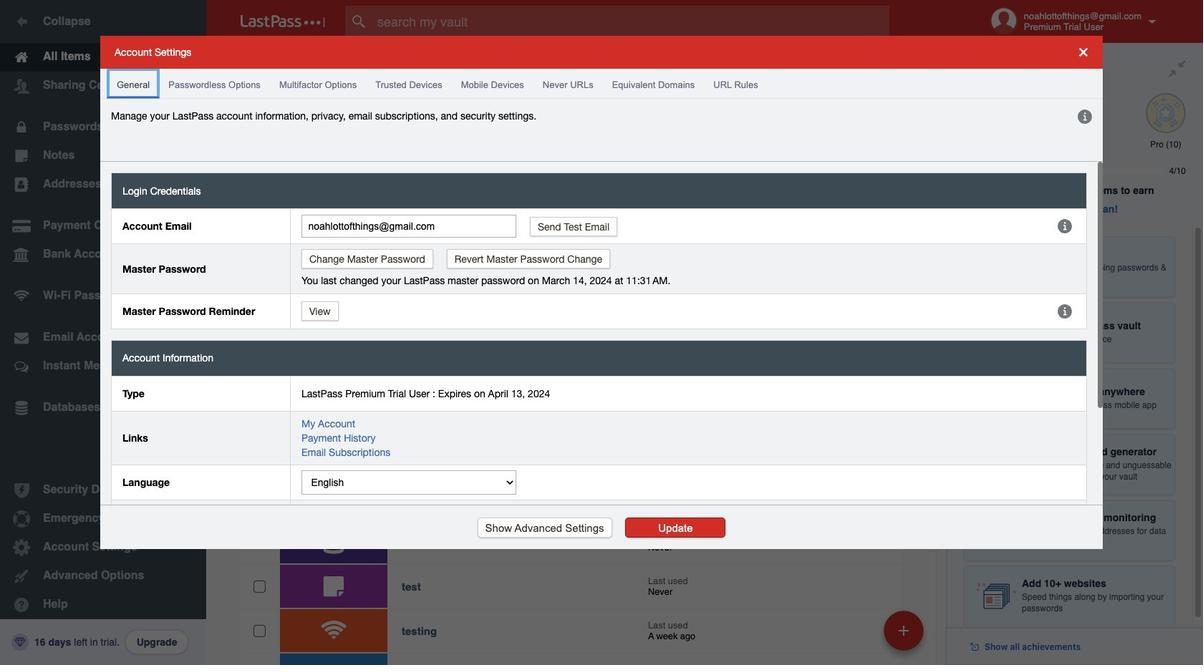 Task type: describe. For each thing, give the bounding box(es) containing it.
new item image
[[899, 626, 909, 636]]

new item navigation
[[879, 607, 933, 666]]

main navigation navigation
[[0, 0, 206, 666]]



Task type: vqa. For each thing, say whether or not it's contained in the screenshot.
New item element
no



Task type: locate. For each thing, give the bounding box(es) containing it.
lastpass image
[[241, 15, 325, 28]]

vault options navigation
[[206, 43, 947, 86]]

Search search field
[[345, 6, 918, 37]]

search my vault text field
[[345, 6, 918, 37]]



